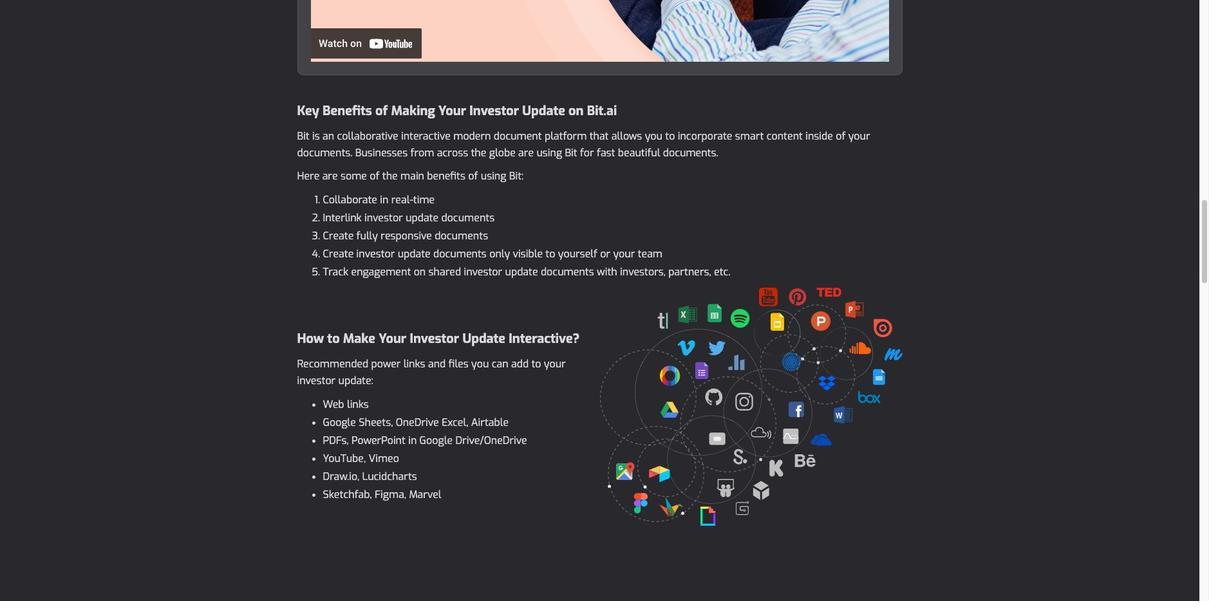 Task type: describe. For each thing, give the bounding box(es) containing it.
marvel
[[409, 488, 441, 502]]

files
[[448, 357, 469, 371]]

sketchfab,
[[323, 488, 372, 502]]

some
[[341, 169, 367, 183]]

list containing web links
[[297, 396, 593, 504]]

0 vertical spatial google
[[323, 416, 356, 430]]

allows
[[612, 129, 642, 143]]

links inside web links google sheets, onedrive excel, airtable pdfs, powerpoint in google drive/onedrive youtube, vimeo draw.io, lucidcharts sketchfab, figma, marvel
[[347, 398, 369, 412]]

of up collaborative
[[375, 102, 388, 120]]

bit.ai
[[587, 102, 617, 120]]

inside
[[806, 129, 833, 143]]

draw.io,
[[323, 470, 359, 484]]

investor inside recommended power links and files you can add to your investor update:
[[297, 374, 336, 388]]

drive/onedrive
[[455, 434, 527, 448]]

to inside the collaborate in real-time interlink investor update documents create fully responsive documents create investor update documents only visible to yourself or your team track engagement on shared investor update documents with investors, partners, etc.
[[546, 247, 555, 261]]

across
[[437, 146, 468, 160]]

investor up fully
[[364, 211, 403, 225]]

responsive
[[381, 229, 432, 243]]

globe
[[489, 146, 516, 160]]

document
[[494, 129, 542, 143]]

0 vertical spatial investor
[[470, 102, 519, 120]]

airtable
[[471, 416, 509, 430]]

and
[[428, 357, 446, 371]]

yourself
[[558, 247, 597, 261]]

to inside bit is an collaborative interactive modern document platform that allows you to incorporate smart content inside of your documents. businesses from across the globe are using bit for fast beautiful documents.
[[665, 129, 675, 143]]

main
[[400, 169, 424, 183]]

how
[[297, 330, 324, 348]]

rich media embed image
[[600, 288, 902, 526]]

in inside the collaborate in real-time interlink investor update documents create fully responsive documents create investor update documents only visible to yourself or your team track engagement on shared investor update documents with investors, partners, etc.
[[380, 193, 388, 207]]

are inside bit is an collaborative interactive modern document platform that allows you to incorporate smart content inside of your documents. businesses from across the globe are using bit for fast beautiful documents.
[[518, 146, 534, 160]]

add
[[511, 357, 529, 371]]

here are some of the main benefits of using bit:
[[297, 169, 524, 183]]

pdfs,
[[323, 434, 349, 448]]

here
[[297, 169, 320, 183]]

shared
[[429, 265, 461, 279]]

0 horizontal spatial your
[[379, 330, 406, 348]]

update:
[[338, 374, 373, 388]]

of right benefits
[[468, 169, 478, 183]]

list containing collaborate in real-time
[[297, 191, 902, 281]]

collaborative
[[337, 129, 398, 143]]

1 vertical spatial investor
[[410, 330, 459, 348]]

time
[[413, 193, 435, 207]]

powerpoint
[[352, 434, 406, 448]]

bit is an collaborative interactive modern document platform that allows you to incorporate smart content inside of your documents. businesses from across the globe are using bit for fast beautiful documents.
[[297, 129, 870, 160]]

platform
[[545, 129, 587, 143]]

lucidcharts
[[362, 470, 417, 484]]

2 create from the top
[[323, 247, 354, 261]]

is
[[312, 129, 320, 143]]

investors,
[[620, 265, 666, 279]]

0 horizontal spatial bit
[[297, 129, 309, 143]]

beautiful
[[618, 146, 660, 160]]

to inside recommended power links and files you can add to your investor update:
[[531, 357, 541, 371]]

interlink
[[323, 211, 362, 225]]

0 horizontal spatial the
[[382, 169, 398, 183]]

onedrive
[[396, 416, 439, 430]]

how to make your investor update interactive?
[[297, 330, 580, 348]]

your inside the collaborate in real-time interlink investor update documents create fully responsive documents create investor update documents only visible to yourself or your team track engagement on shared investor update documents with investors, partners, etc.
[[613, 247, 635, 261]]

businesses
[[355, 146, 408, 160]]

fully
[[356, 229, 378, 243]]

for
[[580, 146, 594, 160]]

1 documents. from the left
[[297, 146, 352, 160]]

2 documents. from the left
[[663, 146, 718, 160]]

track
[[323, 265, 348, 279]]

your inside bit is an collaborative interactive modern document platform that allows you to incorporate smart content inside of your documents. businesses from across the globe are using bit for fast beautiful documents.
[[848, 129, 870, 143]]

or
[[600, 247, 610, 261]]

power
[[371, 357, 401, 371]]

1 horizontal spatial google
[[420, 434, 453, 448]]

interactive
[[401, 129, 451, 143]]

partners,
[[668, 265, 711, 279]]

1 horizontal spatial bit
[[565, 146, 577, 160]]



Task type: locate. For each thing, give the bounding box(es) containing it.
using left bit:
[[481, 169, 506, 183]]

documents.
[[297, 146, 352, 160], [663, 146, 718, 160]]

1 vertical spatial in
[[408, 434, 417, 448]]

1 vertical spatial the
[[382, 169, 398, 183]]

1 horizontal spatial in
[[408, 434, 417, 448]]

update up platform
[[522, 102, 565, 120]]

0 vertical spatial update
[[522, 102, 565, 120]]

using
[[537, 146, 562, 160], [481, 169, 506, 183]]

1 horizontal spatial using
[[537, 146, 562, 160]]

are down document
[[518, 146, 534, 160]]

1 vertical spatial using
[[481, 169, 506, 183]]

youtube,
[[323, 452, 366, 466]]

investor down 'recommended'
[[297, 374, 336, 388]]

1 vertical spatial are
[[322, 169, 338, 183]]

key benefits of making your investor update on bit.ai
[[297, 102, 617, 120]]

on
[[569, 102, 584, 120], [414, 265, 426, 279]]

excel,
[[442, 416, 468, 430]]

your right or
[[613, 247, 635, 261]]

0 vertical spatial update
[[406, 211, 439, 225]]

documents. down incorporate
[[663, 146, 718, 160]]

your inside recommended power links and files you can add to your investor update:
[[544, 357, 566, 371]]

are right here
[[322, 169, 338, 183]]

benefits
[[323, 102, 372, 120]]

1 vertical spatial links
[[347, 398, 369, 412]]

1 horizontal spatial investor
[[470, 102, 519, 120]]

0 horizontal spatial are
[[322, 169, 338, 183]]

your right inside
[[848, 129, 870, 143]]

1 vertical spatial on
[[414, 265, 426, 279]]

0 horizontal spatial google
[[323, 416, 356, 430]]

2 list from the top
[[297, 396, 593, 504]]

on left shared
[[414, 265, 426, 279]]

figma,
[[375, 488, 406, 502]]

investor up and
[[410, 330, 459, 348]]

update
[[522, 102, 565, 120], [463, 330, 505, 348]]

links down update:
[[347, 398, 369, 412]]

can
[[492, 357, 508, 371]]

0 vertical spatial are
[[518, 146, 534, 160]]

making
[[391, 102, 435, 120]]

1 vertical spatial update
[[398, 247, 431, 261]]

0 vertical spatial using
[[537, 146, 562, 160]]

recommended power links and files you can add to your investor update:
[[297, 357, 566, 388]]

collaborate
[[323, 193, 377, 207]]

1 vertical spatial bit
[[565, 146, 577, 160]]

your up power at the left bottom of the page
[[379, 330, 406, 348]]

modern
[[453, 129, 491, 143]]

update
[[406, 211, 439, 225], [398, 247, 431, 261], [505, 265, 538, 279]]

1 create from the top
[[323, 229, 354, 243]]

0 horizontal spatial you
[[471, 357, 489, 371]]

using down platform
[[537, 146, 562, 160]]

0 vertical spatial list
[[297, 191, 902, 281]]

0 vertical spatial links
[[403, 357, 425, 371]]

create down interlink
[[323, 229, 354, 243]]

the
[[471, 146, 486, 160], [382, 169, 398, 183]]

google down onedrive
[[420, 434, 453, 448]]

1 vertical spatial update
[[463, 330, 505, 348]]

visible
[[513, 247, 543, 261]]

2 horizontal spatial your
[[848, 129, 870, 143]]

make
[[343, 330, 375, 348]]

your
[[848, 129, 870, 143], [613, 247, 635, 261], [544, 357, 566, 371]]

your down interactive?
[[544, 357, 566, 371]]

in left real-
[[380, 193, 388, 207]]

investor down 'only'
[[464, 265, 502, 279]]

on inside the collaborate in real-time interlink investor update documents create fully responsive documents create investor update documents only visible to yourself or your team track engagement on shared investor update documents with investors, partners, etc.
[[414, 265, 426, 279]]

1 horizontal spatial on
[[569, 102, 584, 120]]

0 vertical spatial the
[[471, 146, 486, 160]]

bit left is at the top left of page
[[297, 129, 309, 143]]

investor
[[364, 211, 403, 225], [356, 247, 395, 261], [464, 265, 502, 279], [297, 374, 336, 388]]

links
[[403, 357, 425, 371], [347, 398, 369, 412]]

google up pdfs,
[[323, 416, 356, 430]]

you
[[645, 129, 662, 143], [471, 357, 489, 371]]

1 horizontal spatial your
[[439, 102, 466, 120]]

bit
[[297, 129, 309, 143], [565, 146, 577, 160]]

team
[[638, 247, 663, 261]]

in inside web links google sheets, onedrive excel, airtable pdfs, powerpoint in google drive/onedrive youtube, vimeo draw.io, lucidcharts sketchfab, figma, marvel
[[408, 434, 417, 448]]

to left incorporate
[[665, 129, 675, 143]]

you inside bit is an collaborative interactive modern document platform that allows you to incorporate smart content inside of your documents. businesses from across the globe are using bit for fast beautiful documents.
[[645, 129, 662, 143]]

2 vertical spatial your
[[544, 357, 566, 371]]

only
[[489, 247, 510, 261]]

1 vertical spatial create
[[323, 247, 354, 261]]

0 horizontal spatial in
[[380, 193, 388, 207]]

create
[[323, 229, 354, 243], [323, 247, 354, 261]]

you left can
[[471, 357, 489, 371]]

vimeo
[[369, 452, 399, 466]]

to
[[665, 129, 675, 143], [546, 247, 555, 261], [327, 330, 340, 348], [531, 357, 541, 371]]

that
[[590, 129, 609, 143]]

investor up modern
[[470, 102, 519, 120]]

to right visible
[[546, 247, 555, 261]]

update up can
[[463, 330, 505, 348]]

an
[[323, 129, 334, 143]]

content
[[767, 129, 803, 143]]

1 horizontal spatial the
[[471, 146, 486, 160]]

0 horizontal spatial update
[[463, 330, 505, 348]]

update down time
[[406, 211, 439, 225]]

1 horizontal spatial links
[[403, 357, 425, 371]]

0 vertical spatial you
[[645, 129, 662, 143]]

your
[[439, 102, 466, 120], [379, 330, 406, 348]]

interactive?
[[509, 330, 580, 348]]

etc.
[[714, 265, 731, 279]]

web
[[323, 398, 344, 412]]

are
[[518, 146, 534, 160], [322, 169, 338, 183]]

0 vertical spatial your
[[439, 102, 466, 120]]

investor up engagement
[[356, 247, 395, 261]]

recommended
[[297, 357, 368, 371]]

using inside bit is an collaborative interactive modern document platform that allows you to incorporate smart content inside of your documents. businesses from across the globe are using bit for fast beautiful documents.
[[537, 146, 562, 160]]

update down "responsive"
[[398, 247, 431, 261]]

links left and
[[403, 357, 425, 371]]

incorporate
[[678, 129, 732, 143]]

1 vertical spatial your
[[379, 330, 406, 348]]

the left main
[[382, 169, 398, 183]]

1 list from the top
[[297, 191, 902, 281]]

you up beautiful
[[645, 129, 662, 143]]

0 horizontal spatial on
[[414, 265, 426, 279]]

the down modern
[[471, 146, 486, 160]]

1 vertical spatial list
[[297, 396, 593, 504]]

update down visible
[[505, 265, 538, 279]]

on left bit.ai
[[569, 102, 584, 120]]

0 horizontal spatial using
[[481, 169, 506, 183]]

real-
[[391, 193, 413, 207]]

of
[[375, 102, 388, 120], [836, 129, 846, 143], [370, 169, 379, 183], [468, 169, 478, 183]]

list
[[297, 191, 902, 281], [297, 396, 593, 504]]

0 vertical spatial in
[[380, 193, 388, 207]]

sheets,
[[359, 416, 393, 430]]

bit left 'for'
[[565, 146, 577, 160]]

collaborate in real-time interlink investor update documents create fully responsive documents create investor update documents only visible to yourself or your team track engagement on shared investor update documents with investors, partners, etc.
[[323, 193, 731, 279]]

with
[[597, 265, 617, 279]]

0 horizontal spatial documents.
[[297, 146, 352, 160]]

1 horizontal spatial documents.
[[663, 146, 718, 160]]

of inside bit is an collaborative interactive modern document platform that allows you to incorporate smart content inside of your documents. businesses from across the globe are using bit for fast beautiful documents.
[[836, 129, 846, 143]]

bit:
[[509, 169, 524, 183]]

0 vertical spatial your
[[848, 129, 870, 143]]

1 vertical spatial you
[[471, 357, 489, 371]]

to right how
[[327, 330, 340, 348]]

2 vertical spatial update
[[505, 265, 538, 279]]

the inside bit is an collaborative interactive modern document platform that allows you to incorporate smart content inside of your documents. businesses from across the globe are using bit for fast beautiful documents.
[[471, 146, 486, 160]]

1 vertical spatial google
[[420, 434, 453, 448]]

from
[[410, 146, 434, 160]]

0 vertical spatial create
[[323, 229, 354, 243]]

engagement
[[351, 265, 411, 279]]

1 vertical spatial your
[[613, 247, 635, 261]]

of right some
[[370, 169, 379, 183]]

links inside recommended power links and files you can add to your investor update:
[[403, 357, 425, 371]]

1 horizontal spatial are
[[518, 146, 534, 160]]

investor
[[470, 102, 519, 120], [410, 330, 459, 348]]

to right add
[[531, 357, 541, 371]]

fast
[[597, 146, 615, 160]]

you inside recommended power links and files you can add to your investor update:
[[471, 357, 489, 371]]

0 horizontal spatial investor
[[410, 330, 459, 348]]

0 horizontal spatial links
[[347, 398, 369, 412]]

smart
[[735, 129, 764, 143]]

documents
[[441, 211, 495, 225], [435, 229, 488, 243], [433, 247, 487, 261], [541, 265, 594, 279]]

in down onedrive
[[408, 434, 417, 448]]

your up modern
[[439, 102, 466, 120]]

1 horizontal spatial your
[[613, 247, 635, 261]]

0 horizontal spatial your
[[544, 357, 566, 371]]

google
[[323, 416, 356, 430], [420, 434, 453, 448]]

web links google sheets, onedrive excel, airtable pdfs, powerpoint in google drive/onedrive youtube, vimeo draw.io, lucidcharts sketchfab, figma, marvel
[[323, 398, 527, 502]]

benefits
[[427, 169, 465, 183]]

create up track
[[323, 247, 354, 261]]

key
[[297, 102, 319, 120]]

of right inside
[[836, 129, 846, 143]]

1 horizontal spatial you
[[645, 129, 662, 143]]

0 vertical spatial on
[[569, 102, 584, 120]]

documents. down an on the left of page
[[297, 146, 352, 160]]

in
[[380, 193, 388, 207], [408, 434, 417, 448]]

0 vertical spatial bit
[[297, 129, 309, 143]]

1 horizontal spatial update
[[522, 102, 565, 120]]



Task type: vqa. For each thing, say whether or not it's contained in the screenshot.
the bottom "links"
yes



